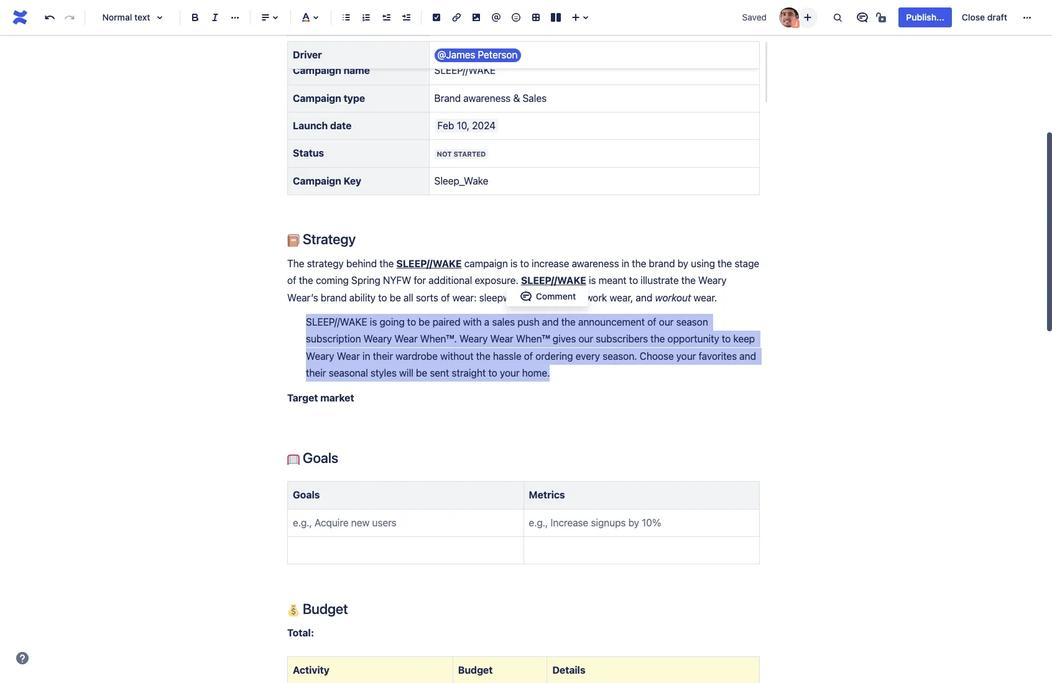 Task type: describe. For each thing, give the bounding box(es) containing it.
of down the 'when™️'
[[524, 351, 533, 362]]

1 vertical spatial goals
[[293, 490, 320, 501]]

push
[[518, 317, 540, 328]]

is meant to illustrate the weary wear's brand ability to be all sorts of wear: sleepwear, loungewear, work wear, and
[[287, 275, 730, 303]]

wear:
[[453, 292, 477, 303]]

nyfw
[[383, 275, 411, 286]]

season.
[[603, 351, 637, 362]]

every
[[576, 351, 600, 362]]

by
[[678, 258, 689, 269]]

brand
[[435, 92, 461, 104]]

0 horizontal spatial our
[[579, 334, 594, 345]]

@james
[[437, 49, 476, 60]]

wear,
[[610, 292, 634, 303]]

campaign is to increase awareness in the brand by using the stage of the coming spring nyfw for additional exposure.
[[287, 258, 762, 286]]

wardrobe
[[396, 351, 438, 362]]

0 vertical spatial your
[[677, 351, 696, 362]]

2 horizontal spatial and
[[740, 351, 757, 362]]

0 horizontal spatial budget
[[300, 601, 348, 618]]

saved
[[743, 12, 767, 22]]

undo ⌘z image
[[42, 10, 57, 25]]

no restrictions image
[[876, 10, 891, 25]]

driver
[[293, 49, 322, 60]]

redo ⌘⇧z image
[[62, 10, 77, 25]]

draft
[[988, 12, 1008, 22]]

comment image
[[519, 289, 534, 304]]

seasonal
[[329, 368, 368, 379]]

be inside is meant to illustrate the weary wear's brand ability to be all sorts of wear: sleepwear, loungewear, work wear, and
[[390, 292, 401, 303]]

campaign type
[[293, 92, 365, 104]]

sent
[[430, 368, 449, 379]]

for
[[414, 275, 426, 286]]

choose
[[640, 351, 674, 362]]

bold ⌘b image
[[188, 10, 203, 25]]

add image, video, or file image
[[469, 10, 484, 25]]

0 horizontal spatial and
[[542, 317, 559, 328]]

the inside is meant to illustrate the weary wear's brand ability to be all sorts of wear: sleepwear, loungewear, work wear, and
[[682, 275, 696, 286]]

emoji image
[[509, 10, 524, 25]]

straight
[[452, 368, 486, 379]]

text
[[134, 12, 150, 22]]

going
[[380, 317, 405, 328]]

0 horizontal spatial their
[[306, 368, 326, 379]]

sorts
[[416, 292, 439, 303]]

target
[[287, 392, 318, 404]]

workout wear.
[[655, 292, 718, 303]]

wear's
[[287, 292, 318, 303]]

1 horizontal spatial our
[[659, 317, 674, 328]]

normal text button
[[90, 4, 175, 31]]

subscribers
[[596, 334, 648, 345]]

all
[[404, 292, 414, 303]]

feb
[[438, 120, 454, 131]]

using
[[691, 258, 715, 269]]

the
[[287, 258, 305, 269]]

additional
[[429, 275, 472, 286]]

exposure.
[[475, 275, 519, 286]]

weary down going
[[364, 334, 392, 345]]

strategy
[[300, 231, 356, 248]]

campaign for campaign type
[[293, 92, 341, 104]]

the up nyfw
[[380, 258, 394, 269]]

details
[[553, 665, 586, 677]]

close draft button
[[955, 7, 1015, 27]]

knowles
[[462, 37, 499, 48]]

0 horizontal spatial wear
[[337, 351, 360, 362]]

2 horizontal spatial wear
[[491, 334, 514, 345]]

editable content region
[[268, 0, 780, 684]]

feb 10, 2024
[[438, 120, 496, 131]]

target market
[[287, 392, 354, 404]]

workout
[[655, 292, 691, 303]]

weary down with
[[460, 334, 488, 345]]

@james peterson
[[437, 49, 518, 60]]

peterson
[[478, 49, 518, 60]]

wear.
[[694, 292, 718, 303]]

1 vertical spatial your
[[500, 368, 520, 379]]

layouts image
[[549, 10, 564, 25]]

the right using at top right
[[718, 258, 732, 269]]

paired
[[433, 317, 461, 328]]

morrel
[[538, 37, 567, 48]]

a
[[485, 317, 490, 328]]

the up wear's on the left top of the page
[[299, 275, 313, 286]]

1 vertical spatial be
[[419, 317, 430, 328]]

sleep//wake down @james
[[435, 65, 496, 76]]

to left keep
[[722, 334, 731, 345]]

campaign name
[[293, 65, 370, 76]]

to down hassle
[[489, 368, 498, 379]]

keep
[[734, 334, 755, 345]]

tisha
[[511, 37, 535, 48]]

launch date
[[293, 120, 352, 131]]

weary down subscription
[[306, 351, 334, 362]]

is for when™️.
[[370, 317, 377, 328]]

normal
[[102, 12, 132, 22]]

when™️.
[[420, 334, 457, 345]]

season
[[677, 317, 708, 328]]

0 horizontal spatial awareness
[[464, 92, 511, 104]]

informed
[[293, 37, 337, 48]]

key
[[344, 175, 361, 187]]

activity
[[293, 665, 330, 677]]

coming
[[316, 275, 349, 286]]

sleep_wake
[[435, 175, 489, 187]]

indent tab image
[[399, 10, 414, 25]]

close draft
[[962, 12, 1008, 22]]

numbered list ⌘⇧7 image
[[359, 10, 374, 25]]

2024
[[472, 120, 496, 131]]

campaign key
[[293, 175, 361, 187]]

total:
[[287, 628, 314, 639]]

action item image
[[429, 10, 444, 25]]

comment icon image
[[856, 10, 871, 25]]

0 vertical spatial goals
[[300, 450, 338, 466]]

align left image
[[258, 10, 273, 25]]

invite to edit image
[[801, 10, 816, 25]]

loungewear,
[[529, 292, 583, 303]]

sleepwear,
[[479, 292, 527, 303]]

comment
[[536, 291, 576, 302]]

campaign
[[464, 258, 508, 269]]

not
[[437, 150, 452, 158]]

brand awareness & sales
[[435, 92, 547, 104]]



Task type: vqa. For each thing, say whether or not it's contained in the screenshot.
'Activity'
yes



Task type: locate. For each thing, give the bounding box(es) containing it.
& for sales
[[513, 92, 520, 104]]

wear
[[395, 334, 418, 345], [491, 334, 514, 345], [337, 351, 360, 362]]

1 horizontal spatial is
[[511, 258, 518, 269]]

italic ⌘i image
[[208, 10, 223, 25]]

campaign for campaign key
[[293, 175, 341, 187]]

:notebook_with_decorative_cover: image
[[287, 235, 300, 247], [287, 235, 300, 247]]

outdent ⇧tab image
[[379, 10, 394, 25]]

table image
[[529, 10, 544, 25]]

1 vertical spatial in
[[363, 351, 370, 362]]

is inside sleep//wake is going to be paired with a sales push and the announcement of our season subscription weary wear when™️. weary wear when™️ gives our subscribers the opportunity to keep weary wear in their wardrobe without the hassle of ordering every season. choose your favorites and their seasonal styles will be sent straight to your home.
[[370, 317, 377, 328]]

brand inside is meant to illustrate the weary wear's brand ability to be all sorts of wear: sleepwear, loungewear, work wear, and
[[321, 292, 347, 303]]

1 horizontal spatial budget
[[458, 665, 493, 677]]

announcement
[[579, 317, 645, 328]]

0 vertical spatial &
[[502, 37, 509, 48]]

work
[[586, 292, 607, 303]]

favorites
[[699, 351, 737, 362]]

the
[[380, 258, 394, 269], [632, 258, 647, 269], [718, 258, 732, 269], [299, 275, 313, 286], [682, 275, 696, 286], [562, 317, 576, 328], [651, 334, 665, 345], [476, 351, 491, 362]]

opportunity
[[668, 334, 720, 345]]

sales
[[523, 92, 547, 104]]

our down workout
[[659, 317, 674, 328]]

awareness inside campaign is to increase awareness in the brand by using the stage of the coming spring nyfw for additional exposure.
[[572, 258, 619, 269]]

0 vertical spatial and
[[636, 292, 653, 303]]

in inside sleep//wake is going to be paired with a sales push and the announcement of our season subscription weary wear when™️. weary wear when™️ gives our subscribers the opportunity to keep weary wear in their wardrobe without the hassle of ordering every season. choose your favorites and their seasonal styles will be sent straight to your home.
[[363, 351, 370, 362]]

is up exposure.
[[511, 258, 518, 269]]

campaign down the driver
[[293, 65, 341, 76]]

is inside campaign is to increase awareness in the brand by using the stage of the coming spring nyfw for additional exposure.
[[511, 258, 518, 269]]

to left increase
[[520, 258, 529, 269]]

2 horizontal spatial is
[[589, 275, 596, 286]]

& for tisha
[[502, 37, 509, 48]]

2 vertical spatial and
[[740, 351, 757, 362]]

goals
[[300, 450, 338, 466], [293, 490, 320, 501]]

0 horizontal spatial your
[[500, 368, 520, 379]]

james peterson image
[[780, 7, 800, 27]]

0 vertical spatial be
[[390, 292, 401, 303]]

brand down 'coming'
[[321, 292, 347, 303]]

weary up wear.
[[699, 275, 727, 286]]

is up work
[[589, 275, 596, 286]]

to right the ability
[[378, 292, 387, 303]]

publish... button
[[899, 7, 952, 27]]

1 campaign from the top
[[293, 65, 341, 76]]

0 horizontal spatial is
[[370, 317, 377, 328]]

1 horizontal spatial &
[[513, 92, 520, 104]]

hassle
[[493, 351, 522, 362]]

in inside campaign is to increase awareness in the brand by using the stage of the coming spring nyfw for additional exposure.
[[622, 258, 630, 269]]

confluence image
[[10, 7, 30, 27], [10, 7, 30, 27]]

campaign for campaign name
[[293, 65, 341, 76]]

brand inside campaign is to increase awareness in the brand by using the stage of the coming spring nyfw for additional exposure.
[[649, 258, 675, 269]]

1 vertical spatial brand
[[321, 292, 347, 303]]

increase
[[532, 258, 570, 269]]

2 vertical spatial be
[[416, 368, 428, 379]]

the up workout wear.
[[682, 275, 696, 286]]

1 vertical spatial awareness
[[572, 258, 619, 269]]

brand for ability
[[321, 292, 347, 303]]

and
[[636, 292, 653, 303], [542, 317, 559, 328], [740, 351, 757, 362]]

janet knowles & tisha morrel
[[435, 37, 567, 48]]

1 horizontal spatial brand
[[649, 258, 675, 269]]

to inside campaign is to increase awareness in the brand by using the stage of the coming spring nyfw for additional exposure.
[[520, 258, 529, 269]]

is
[[511, 258, 518, 269], [589, 275, 596, 286], [370, 317, 377, 328]]

0 vertical spatial in
[[622, 258, 630, 269]]

the up straight
[[476, 351, 491, 362]]

to
[[520, 258, 529, 269], [629, 275, 638, 286], [378, 292, 387, 303], [407, 317, 416, 328], [722, 334, 731, 345], [489, 368, 498, 379]]

in up "seasonal"
[[363, 351, 370, 362]]

& left sales at the top
[[513, 92, 520, 104]]

campaign down the status
[[293, 175, 341, 187]]

0 vertical spatial our
[[659, 317, 674, 328]]

0 vertical spatial budget
[[300, 601, 348, 618]]

brand for by
[[649, 258, 675, 269]]

subscription
[[306, 334, 361, 345]]

of down the additional
[[441, 292, 450, 303]]

brand up the illustrate at top
[[649, 258, 675, 269]]

be up when™️.
[[419, 317, 430, 328]]

awareness up meant
[[572, 258, 619, 269]]

bullet list ⌘⇧8 image
[[339, 10, 354, 25]]

to right going
[[407, 317, 416, 328]]

in
[[622, 258, 630, 269], [363, 351, 370, 362]]

of inside campaign is to increase awareness in the brand by using the stage of the coming spring nyfw for additional exposure.
[[287, 275, 296, 286]]

0 horizontal spatial brand
[[321, 292, 347, 303]]

your down hassle
[[500, 368, 520, 379]]

1 vertical spatial our
[[579, 334, 594, 345]]

and right wear,
[[636, 292, 653, 303]]

styles
[[371, 368, 397, 379]]

2 campaign from the top
[[293, 92, 341, 104]]

with
[[463, 317, 482, 328]]

2 vertical spatial is
[[370, 317, 377, 328]]

1 horizontal spatial and
[[636, 292, 653, 303]]

be right will
[[416, 368, 428, 379]]

metrics
[[529, 490, 565, 501]]

1 horizontal spatial your
[[677, 351, 696, 362]]

their up styles
[[373, 351, 393, 362]]

in up meant
[[622, 258, 630, 269]]

of down workout
[[648, 317, 657, 328]]

wear up "seasonal"
[[337, 351, 360, 362]]

0 horizontal spatial in
[[363, 351, 370, 362]]

of down the
[[287, 275, 296, 286]]

ability
[[349, 292, 376, 303]]

sleep//wake up comment
[[521, 275, 587, 286]]

1 horizontal spatial wear
[[395, 334, 418, 345]]

budget
[[300, 601, 348, 618], [458, 665, 493, 677]]

1 vertical spatial budget
[[458, 665, 493, 677]]

1 vertical spatial &
[[513, 92, 520, 104]]

the up choose
[[651, 334, 665, 345]]

not started
[[437, 150, 486, 158]]

the strategy behind the sleep//wake
[[287, 258, 462, 269]]

started
[[454, 150, 486, 158]]

without
[[441, 351, 474, 362]]

when™️
[[516, 334, 550, 345]]

help image
[[15, 651, 30, 666]]

more image
[[1020, 10, 1035, 25]]

sleep//wake inside sleep//wake is going to be paired with a sales push and the announcement of our season subscription weary wear when™️. weary wear when™️ gives our subscribers the opportunity to keep weary wear in their wardrobe without the hassle of ordering every season. choose your favorites and their seasonal styles will be sent straight to your home.
[[306, 317, 367, 328]]

your down opportunity
[[677, 351, 696, 362]]

launch
[[293, 120, 328, 131]]

and down keep
[[740, 351, 757, 362]]

illustrate
[[641, 275, 679, 286]]

of
[[287, 275, 296, 286], [441, 292, 450, 303], [648, 317, 657, 328], [524, 351, 533, 362]]

publish...
[[907, 12, 945, 22]]

10,
[[457, 120, 470, 131]]

comment button
[[511, 289, 584, 304]]

name
[[344, 65, 370, 76]]

find and replace image
[[831, 10, 846, 25]]

type
[[344, 92, 365, 104]]

1 vertical spatial and
[[542, 317, 559, 328]]

1 vertical spatial their
[[306, 368, 326, 379]]

link image
[[449, 10, 464, 25]]

2 vertical spatial campaign
[[293, 175, 341, 187]]

our
[[659, 317, 674, 328], [579, 334, 594, 345]]

0 vertical spatial campaign
[[293, 65, 341, 76]]

close
[[962, 12, 986, 22]]

sales
[[492, 317, 515, 328]]

of inside is meant to illustrate the weary wear's brand ability to be all sorts of wear: sleepwear, loungewear, work wear, and
[[441, 292, 450, 303]]

3 campaign from the top
[[293, 175, 341, 187]]

janet
[[435, 37, 459, 48]]

is inside is meant to illustrate the weary wear's brand ability to be all sorts of wear: sleepwear, loungewear, work wear, and
[[589, 275, 596, 286]]

is left going
[[370, 317, 377, 328]]

wear down 'sales'
[[491, 334, 514, 345]]

weary inside is meant to illustrate the weary wear's brand ability to be all sorts of wear: sleepwear, loungewear, work wear, and
[[699, 275, 727, 286]]

1 vertical spatial is
[[589, 275, 596, 286]]

0 vertical spatial brand
[[649, 258, 675, 269]]

sleep//wake up subscription
[[306, 317, 367, 328]]

and inside is meant to illustrate the weary wear's brand ability to be all sorts of wear: sleepwear, loungewear, work wear, and
[[636, 292, 653, 303]]

0 vertical spatial is
[[511, 258, 518, 269]]

awareness up "2024"
[[464, 92, 511, 104]]

1 vertical spatial campaign
[[293, 92, 341, 104]]

strategy
[[307, 258, 344, 269]]

date
[[330, 120, 352, 131]]

spring
[[352, 275, 381, 286]]

campaign up launch date
[[293, 92, 341, 104]]

:moneybag: image
[[287, 604, 300, 617], [287, 604, 300, 617]]

their
[[373, 351, 393, 362], [306, 368, 326, 379]]

&
[[502, 37, 509, 48], [513, 92, 520, 104]]

mention image
[[489, 10, 504, 25]]

0 vertical spatial awareness
[[464, 92, 511, 104]]

be left all
[[390, 292, 401, 303]]

sleep//wake is going to be paired with a sales push and the announcement of our season subscription weary wear when™️. weary wear when™️ gives our subscribers the opportunity to keep weary wear in their wardrobe without the hassle of ordering every season. choose your favorites and their seasonal styles will be sent straight to your home.
[[306, 317, 759, 379]]

the up the illustrate at top
[[632, 258, 647, 269]]

1 horizontal spatial in
[[622, 258, 630, 269]]

status
[[293, 148, 324, 159]]

behind
[[346, 258, 377, 269]]

sleep//wake up for
[[397, 258, 462, 269]]

awareness
[[464, 92, 511, 104], [572, 258, 619, 269]]

their up the target market
[[306, 368, 326, 379]]

& up the 'peterson'
[[502, 37, 509, 48]]

and right push
[[542, 317, 559, 328]]

our up every
[[579, 334, 594, 345]]

home.
[[522, 368, 550, 379]]

will
[[399, 368, 414, 379]]

more formatting image
[[228, 10, 243, 25]]

0 horizontal spatial &
[[502, 37, 509, 48]]

the up gives at right
[[562, 317, 576, 328]]

meant
[[599, 275, 627, 286]]

wear up 'wardrobe'
[[395, 334, 418, 345]]

to up wear,
[[629, 275, 638, 286]]

:goal: image
[[287, 453, 300, 466], [287, 453, 300, 466]]

1 horizontal spatial their
[[373, 351, 393, 362]]

1 horizontal spatial awareness
[[572, 258, 619, 269]]

0 vertical spatial their
[[373, 351, 393, 362]]

ordering
[[536, 351, 573, 362]]

is for exposure.
[[511, 258, 518, 269]]



